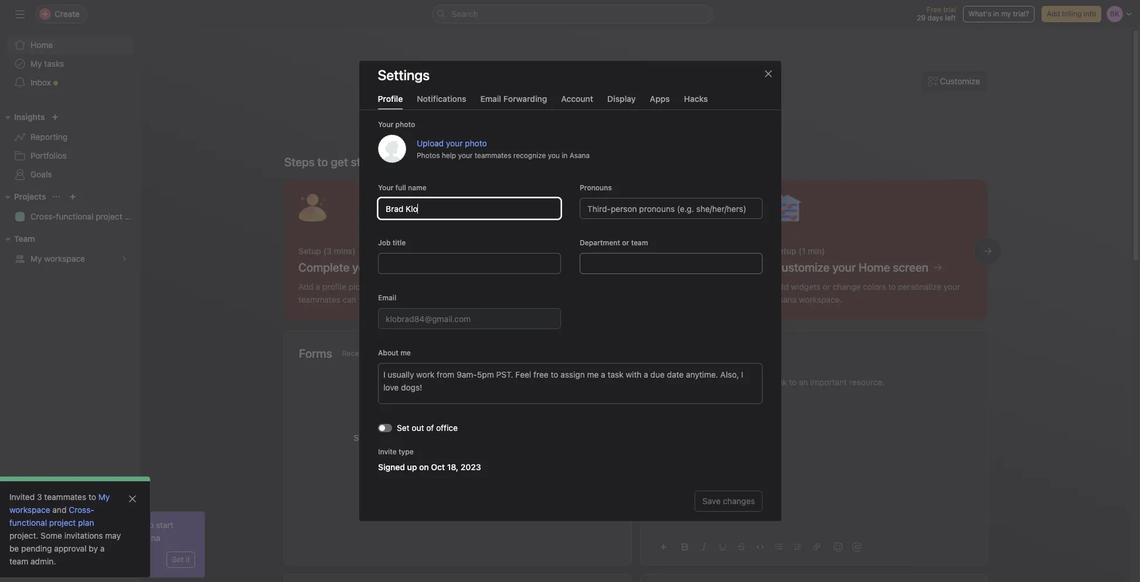 Task type: vqa. For each thing, say whether or not it's contained in the screenshot.
the "so"
no



Task type: locate. For each thing, give the bounding box(es) containing it.
add left new
[[441, 468, 454, 477]]

you right recognize
[[548, 151, 560, 160]]

cross- inside projects element
[[30, 212, 56, 222]]

1 horizontal spatial asana
[[569, 151, 590, 160]]

teams element
[[0, 229, 141, 271]]

1 horizontal spatial email
[[481, 94, 501, 104]]

0 horizontal spatial email
[[378, 294, 396, 303]]

cross- inside the cross- functional project plan project. some invitations may be pending approval by a team admin.
[[69, 505, 94, 515]]

0 vertical spatial invite
[[378, 448, 397, 457]]

1 vertical spatial invite
[[77, 521, 97, 531]]

1 vertical spatial my workspace
[[9, 493, 110, 515]]

account
[[561, 94, 593, 104]]

in left my
[[994, 9, 1000, 18]]

it
[[186, 556, 190, 565]]

in down teammate
[[128, 534, 135, 544]]

cross- up "invitations"
[[69, 505, 94, 515]]

1 horizontal spatial team
[[631, 239, 648, 247]]

2 horizontal spatial in
[[994, 9, 1000, 18]]

customize
[[940, 76, 980, 86]]

a right create
[[538, 433, 542, 443]]

numbered list image
[[795, 544, 802, 551]]

0 horizontal spatial add
[[441, 468, 454, 477]]

0 vertical spatial photo
[[395, 120, 415, 129]]

1 horizontal spatial you
[[548, 151, 560, 160]]

0 horizontal spatial functional
[[9, 518, 47, 528]]

2 vertical spatial a
[[100, 544, 105, 554]]

trial
[[944, 5, 956, 14]]

plan inside the cross- functional project plan project. some invitations may be pending approval by a team admin.
[[78, 518, 94, 528]]

workspace down the 'cross-functional project plan' link in the left top of the page
[[44, 254, 85, 264]]

global element
[[0, 29, 141, 99]]

upload new photo image
[[378, 135, 406, 163]]

info
[[1084, 9, 1096, 18]]

0 vertical spatial form
[[544, 433, 562, 443]]

invite inside button
[[33, 562, 54, 572]]

in right recognize
[[562, 151, 568, 160]]

project up some
[[49, 518, 76, 528]]

upload your photo photos help your teammates recognize you in asana
[[417, 138, 590, 160]]

0 horizontal spatial photo
[[395, 120, 415, 129]]

0 vertical spatial your
[[378, 120, 393, 129]]

1 vertical spatial plan
[[78, 518, 94, 528]]

my workspace
[[30, 254, 85, 264], [9, 493, 110, 515]]

0 horizontal spatial project
[[49, 518, 76, 528]]

got
[[172, 556, 184, 565]]

my for my workspace link inside the teams element
[[30, 254, 42, 264]]

asana up pronouns
[[569, 151, 590, 160]]

0 vertical spatial add
[[1047, 9, 1060, 18]]

forms
[[299, 347, 332, 361]]

email left the forwarding on the left top of page
[[481, 94, 501, 104]]

my workspace down team
[[30, 254, 85, 264]]

changes
[[723, 497, 755, 507]]

invite inside the invite a teammate to start collaborating in asana got it
[[77, 521, 97, 531]]

0 vertical spatial email
[[481, 94, 501, 104]]

functional inside the cross- functional project plan project. some invitations may be pending approval by a team admin.
[[9, 518, 47, 528]]

in
[[994, 9, 1000, 18], [562, 151, 568, 160], [128, 534, 135, 544]]

0 vertical spatial team
[[631, 239, 648, 247]]

1 vertical spatial functional
[[9, 518, 47, 528]]

your
[[378, 120, 393, 129], [378, 184, 393, 192]]

0 horizontal spatial and
[[50, 505, 69, 515]]

cross- down projects at the top of the page
[[30, 212, 56, 222]]

1 horizontal spatial and
[[433, 446, 447, 456]]

1 vertical spatial in
[[562, 151, 568, 160]]

at mention image
[[853, 543, 862, 552]]

1 horizontal spatial form
[[544, 433, 562, 443]]

your full name
[[378, 184, 426, 192]]

invite up "invitations"
[[77, 521, 97, 531]]

plan inside projects element
[[125, 212, 141, 222]]

to down how
[[388, 446, 395, 456]]

requests.
[[473, 433, 508, 443]]

workspace inside teams element
[[44, 254, 85, 264]]

search
[[452, 9, 478, 19]]

upload your photo button
[[417, 138, 487, 148]]

your
[[446, 138, 463, 148], [458, 151, 473, 160]]

1 horizontal spatial add
[[1047, 9, 1060, 18]]

0 vertical spatial my workspace
[[30, 254, 85, 264]]

tasks
[[44, 59, 64, 69]]

toolbar
[[656, 534, 973, 561]]

cross-functional project plan link
[[7, 208, 141, 226]]

2 vertical spatial my
[[98, 493, 110, 503]]

1 horizontal spatial project
[[96, 212, 122, 222]]

set
[[397, 423, 409, 433]]

a up collaborating
[[99, 521, 104, 531]]

1 vertical spatial add
[[441, 468, 454, 477]]

0 horizontal spatial team
[[9, 557, 28, 567]]

office
[[436, 423, 458, 433]]

projects element
[[0, 186, 141, 229]]

your right help
[[458, 151, 473, 160]]

settings
[[378, 67, 430, 83]]

notifications button
[[417, 94, 466, 110]]

to inside simplify how you manage work requests. create a form to prioritize and track incoming work.
[[388, 446, 395, 456]]

or
[[622, 239, 629, 247]]

photo down profile button on the left top of page
[[395, 120, 415, 129]]

2023
[[460, 463, 481, 473]]

my workspace link
[[7, 250, 134, 269], [9, 493, 110, 515]]

1 horizontal spatial invite
[[77, 521, 97, 531]]

1 horizontal spatial plan
[[125, 212, 141, 222]]

2 vertical spatial invite
[[33, 562, 54, 572]]

bulleted list image
[[776, 544, 783, 551]]

underline image
[[719, 544, 726, 551]]

asana down start in the bottom left of the page
[[137, 534, 160, 544]]

1 horizontal spatial photo
[[465, 138, 487, 148]]

functional up project.
[[9, 518, 47, 528]]

work.
[[508, 446, 528, 456]]

you up prioritize
[[404, 433, 418, 443]]

what's in my trial? button
[[963, 6, 1035, 22]]

projects button
[[0, 190, 46, 204]]

functional inside projects element
[[56, 212, 94, 222]]

free trial 29 days left
[[917, 5, 956, 22]]

project up teams element
[[96, 212, 122, 222]]

plan
[[125, 212, 141, 222], [78, 518, 94, 528]]

home link
[[7, 36, 134, 55]]

photo
[[395, 120, 415, 129], [465, 138, 487, 148]]

cross- for cross-functional project plan
[[30, 212, 56, 222]]

my workspace link down the 'cross-functional project plan' link in the left top of the page
[[7, 250, 134, 269]]

0 vertical spatial project
[[96, 212, 122, 222]]

form
[[544, 433, 562, 443], [471, 468, 487, 477]]

add left billing
[[1047, 9, 1060, 18]]

0 vertical spatial workspace
[[44, 254, 85, 264]]

invite down pending
[[33, 562, 54, 572]]

workspace down invited
[[9, 505, 50, 515]]

1 vertical spatial form
[[471, 468, 487, 477]]

0 horizontal spatial you
[[404, 433, 418, 443]]

1 vertical spatial you
[[404, 433, 418, 443]]

0 vertical spatial asana
[[569, 151, 590, 160]]

display
[[608, 94, 636, 104]]

0 horizontal spatial teammates
[[44, 493, 86, 503]]

email inside button
[[481, 94, 501, 104]]

1 your from the top
[[378, 120, 393, 129]]

0 vertical spatial in
[[994, 9, 1000, 18]]

prioritize
[[398, 446, 431, 456]]

0 vertical spatial plan
[[125, 212, 141, 222]]

your up help
[[446, 138, 463, 148]]

days
[[928, 13, 943, 22]]

1 vertical spatial email
[[378, 294, 396, 303]]

asana
[[569, 151, 590, 160], [137, 534, 160, 544]]

team down be
[[9, 557, 28, 567]]

left
[[945, 13, 956, 22]]

form right new
[[471, 468, 487, 477]]

0 vertical spatial and
[[433, 446, 447, 456]]

team
[[14, 234, 35, 244]]

1 vertical spatial workspace
[[9, 505, 50, 515]]

1 vertical spatial photo
[[465, 138, 487, 148]]

0 vertical spatial your
[[446, 138, 463, 148]]

close image
[[764, 69, 773, 79]]

a inside simplify how you manage work requests. create a form to prioritize and track incoming work.
[[538, 433, 542, 443]]

insights
[[14, 112, 45, 122]]

invited
[[9, 493, 35, 503]]

2 vertical spatial in
[[128, 534, 135, 544]]

1 vertical spatial a
[[99, 521, 104, 531]]

None text field
[[378, 198, 561, 219]]

0 horizontal spatial asana
[[137, 534, 160, 544]]

photo right upload
[[465, 138, 487, 148]]

0 vertical spatial functional
[[56, 212, 94, 222]]

0 vertical spatial teammates
[[475, 151, 511, 160]]

my workspace link up some
[[9, 493, 110, 515]]

hide sidebar image
[[15, 9, 25, 19]]

0 vertical spatial my
[[30, 59, 42, 69]]

1 vertical spatial team
[[9, 557, 28, 567]]

display button
[[608, 94, 636, 110]]

add billing info button
[[1042, 6, 1102, 22]]

by
[[89, 544, 98, 554]]

to
[[318, 155, 328, 169], [388, 446, 395, 456], [89, 493, 96, 503], [146, 521, 154, 531]]

0 vertical spatial you
[[548, 151, 560, 160]]

my inside teams element
[[30, 254, 42, 264]]

invite a teammate to start collaborating in asana tooltip
[[67, 512, 205, 578]]

1 horizontal spatial cross-
[[69, 505, 94, 515]]

1 vertical spatial your
[[458, 151, 473, 160]]

project for cross-functional project plan
[[96, 212, 122, 222]]

1 vertical spatial my
[[30, 254, 42, 264]]

1 vertical spatial project
[[49, 518, 76, 528]]

invite down how
[[378, 448, 397, 457]]

your left full
[[378, 184, 393, 192]]

forwarding
[[503, 94, 547, 104]]

invite inside the invite type signed up on oct 18, 2023
[[378, 448, 397, 457]]

0 horizontal spatial in
[[128, 534, 135, 544]]

up
[[407, 463, 417, 473]]

of
[[426, 423, 434, 433]]

0 vertical spatial my workspace link
[[7, 250, 134, 269]]

teammates left recognize
[[475, 151, 511, 160]]

18,
[[447, 463, 458, 473]]

1 vertical spatial your
[[378, 184, 393, 192]]

email
[[481, 94, 501, 104], [378, 294, 396, 303]]

my down team
[[30, 254, 42, 264]]

1 horizontal spatial teammates
[[475, 151, 511, 160]]

teammates
[[475, 151, 511, 160], [44, 493, 86, 503]]

and
[[433, 446, 447, 456], [50, 505, 69, 515]]

2 your from the top
[[378, 184, 393, 192]]

Third-person pronouns (e.g. she/her/hers) text field
[[580, 198, 763, 219]]

photo inside the upload your photo photos help your teammates recognize you in asana
[[465, 138, 487, 148]]

0 horizontal spatial plan
[[78, 518, 94, 528]]

1 horizontal spatial functional
[[56, 212, 94, 222]]

work
[[452, 433, 471, 443]]

and down manage
[[433, 446, 447, 456]]

functional for cross-functional project plan
[[56, 212, 94, 222]]

email forwarding button
[[481, 94, 547, 110]]

department
[[580, 239, 620, 247]]

form right create
[[544, 433, 562, 443]]

email up about
[[378, 294, 396, 303]]

None text field
[[378, 253, 561, 274], [580, 253, 763, 274], [378, 308, 561, 330], [378, 253, 561, 274], [580, 253, 763, 274], [378, 308, 561, 330]]

what's in my trial?
[[969, 9, 1030, 18]]

teammates up 'cross- functional project plan' link
[[44, 493, 86, 503]]

0 horizontal spatial form
[[471, 468, 487, 477]]

team right or
[[631, 239, 648, 247]]

1 vertical spatial asana
[[137, 534, 160, 544]]

0 vertical spatial a
[[538, 433, 542, 443]]

my
[[30, 59, 42, 69], [30, 254, 42, 264], [98, 493, 110, 503]]

my inside "link"
[[30, 59, 42, 69]]

link image
[[813, 544, 820, 551]]

my tasks link
[[7, 55, 134, 73]]

new
[[456, 468, 469, 477]]

you inside the upload your photo photos help your teammates recognize you in asana
[[548, 151, 560, 160]]

you inside simplify how you manage work requests. create a form to prioritize and track incoming work.
[[404, 433, 418, 443]]

your down profile button on the left top of page
[[378, 120, 393, 129]]

in inside the invite a teammate to start collaborating in asana got it
[[128, 534, 135, 544]]

department or team
[[580, 239, 648, 247]]

create
[[510, 433, 536, 443]]

0 horizontal spatial cross-
[[30, 212, 56, 222]]

my left tasks
[[30, 59, 42, 69]]

1 vertical spatial cross-
[[69, 505, 94, 515]]

and down invited 3 teammates to
[[50, 505, 69, 515]]

a inside the invite a teammate to start collaborating in asana got it
[[99, 521, 104, 531]]

a right by
[[100, 544, 105, 554]]

form inside simplify how you manage work requests. create a form to prioritize and track incoming work.
[[544, 433, 562, 443]]

job title
[[378, 239, 406, 247]]

2 horizontal spatial invite
[[378, 448, 397, 457]]

0 horizontal spatial invite
[[33, 562, 54, 572]]

brad
[[684, 100, 722, 122]]

notifications
[[417, 94, 466, 104]]

my left close icon
[[98, 493, 110, 503]]

functional up teams element
[[56, 212, 94, 222]]

be
[[9, 544, 19, 554]]

1 horizontal spatial in
[[562, 151, 568, 160]]

project inside the cross- functional project plan project. some invitations may be pending approval by a team admin.
[[49, 518, 76, 528]]

to left start in the bottom left of the page
[[146, 521, 154, 531]]

manage
[[420, 433, 450, 443]]

add new form button
[[424, 465, 492, 481]]

home
[[30, 40, 53, 50]]

search button
[[432, 5, 713, 23]]

full
[[395, 184, 406, 192]]

0 vertical spatial cross-
[[30, 212, 56, 222]]

my workspace up some
[[9, 493, 110, 515]]

on
[[419, 463, 429, 473]]



Task type: describe. For each thing, give the bounding box(es) containing it.
billing
[[1062, 9, 1082, 18]]

cross- for cross- functional project plan project. some invitations may be pending approval by a team admin.
[[69, 505, 94, 515]]

my inside the my workspace
[[98, 493, 110, 503]]

to right steps
[[318, 155, 328, 169]]

how
[[386, 433, 402, 443]]

1 vertical spatial and
[[50, 505, 69, 515]]

invite for invite a teammate to start collaborating in asana
[[77, 521, 97, 531]]

invite button
[[11, 557, 62, 578]]

track
[[449, 446, 469, 456]]

about
[[378, 349, 398, 358]]

out
[[412, 423, 424, 433]]

your for settings
[[378, 120, 393, 129]]

afternoon,
[[599, 100, 680, 122]]

cross- functional project plan link
[[9, 505, 94, 528]]

steps
[[284, 155, 315, 169]]

what's
[[969, 9, 992, 18]]

save changes
[[702, 497, 755, 507]]

simplify how you manage work requests. create a form to prioritize and track incoming work.
[[354, 433, 562, 456]]

italics image
[[701, 544, 708, 551]]

reporting
[[30, 132, 68, 142]]

save
[[702, 497, 721, 507]]

teammates inside the upload your photo photos help your teammates recognize you in asana
[[475, 151, 511, 160]]

teammate
[[106, 521, 144, 531]]

bold image
[[682, 544, 689, 551]]

form inside button
[[471, 468, 487, 477]]

a inside the cross- functional project plan project. some invitations may be pending approval by a team admin.
[[100, 544, 105, 554]]

project.
[[9, 531, 38, 541]]

search list box
[[432, 5, 713, 23]]

add new form
[[441, 468, 487, 477]]

portfolios link
[[7, 147, 134, 165]]

asana inside the invite a teammate to start collaborating in asana got it
[[137, 534, 160, 544]]

email forwarding
[[481, 94, 547, 104]]

29
[[917, 13, 926, 22]]

scroll card carousel right image
[[983, 247, 993, 256]]

functional for cross- functional project plan project. some invitations may be pending approval by a team admin.
[[9, 518, 47, 528]]

and inside simplify how you manage work requests. create a form to prioritize and track incoming work.
[[433, 446, 447, 456]]

20
[[665, 86, 677, 96]]

save changes button
[[695, 491, 763, 512]]

steps to get started
[[284, 155, 389, 169]]

team inside the cross- functional project plan project. some invitations may be pending approval by a team admin.
[[9, 557, 28, 567]]

set out of office switch
[[378, 424, 392, 432]]

october
[[627, 86, 663, 96]]

cross- functional project plan project. some invitations may be pending approval by a team admin.
[[9, 505, 121, 567]]

close image
[[128, 495, 137, 504]]

pending
[[21, 544, 52, 554]]

I usually work from 9am-5pm PST. Feel free to assign me a task with a due date anytime. Also, I love dogs! text field
[[378, 364, 763, 405]]

add billing info
[[1047, 9, 1096, 18]]

type
[[398, 448, 414, 457]]

email for email forwarding
[[481, 94, 501, 104]]

insights element
[[0, 107, 141, 186]]

in inside button
[[994, 9, 1000, 18]]

start
[[156, 521, 173, 531]]

get started
[[331, 155, 389, 169]]

account button
[[561, 94, 593, 110]]

project for cross- functional project plan project. some invitations may be pending approval by a team admin.
[[49, 518, 76, 528]]

add for add new form
[[441, 468, 454, 477]]

insights button
[[0, 110, 45, 124]]

profile button
[[378, 94, 403, 110]]

customize button
[[921, 71, 988, 92]]

set out of office
[[397, 423, 458, 433]]

help
[[442, 151, 456, 160]]

inbox
[[30, 77, 51, 87]]

your for your photo
[[378, 184, 393, 192]]

approval
[[54, 544, 87, 554]]

me
[[400, 349, 411, 358]]

apps
[[650, 94, 670, 104]]

strikethrough image
[[738, 544, 745, 551]]

upload
[[417, 138, 444, 148]]

1 vertical spatial my workspace link
[[9, 493, 110, 515]]

portfolios
[[30, 151, 67, 161]]

collaborating
[[77, 534, 126, 544]]

title
[[392, 239, 406, 247]]

to inside the invite a teammate to start collaborating in asana got it
[[146, 521, 154, 531]]

incoming
[[471, 446, 505, 456]]

invitations
[[64, 531, 103, 541]]

good
[[550, 100, 595, 122]]

my for my tasks "link"
[[30, 59, 42, 69]]

my workspace inside teams element
[[30, 254, 85, 264]]

asana inside the upload your photo photos help your teammates recognize you in asana
[[569, 151, 590, 160]]

beginner
[[582, 148, 621, 158]]

friday, october 20 good afternoon, brad
[[550, 86, 722, 122]]

trial?
[[1013, 9, 1030, 18]]

email for email
[[378, 294, 396, 303]]

in inside the upload your photo photos help your teammates recognize you in asana
[[562, 151, 568, 160]]

friday,
[[596, 86, 625, 96]]

inbox link
[[7, 73, 134, 92]]

1 vertical spatial teammates
[[44, 493, 86, 503]]

job
[[378, 239, 390, 247]]

invited 3 teammates to
[[9, 493, 98, 503]]

my workspace link inside teams element
[[7, 250, 134, 269]]

my tasks
[[30, 59, 64, 69]]

to up "invitations"
[[89, 493, 96, 503]]

may
[[105, 531, 121, 541]]

goals link
[[7, 165, 134, 184]]

invite for invite type
[[378, 448, 397, 457]]

plan for cross- functional project plan project. some invitations may be pending approval by a team admin.
[[78, 518, 94, 528]]

oct
[[431, 463, 445, 473]]

name
[[408, 184, 426, 192]]

some
[[41, 531, 62, 541]]

projects
[[14, 192, 46, 202]]

recognize
[[513, 151, 546, 160]]

code image
[[757, 544, 764, 551]]

admin.
[[31, 557, 56, 567]]

3
[[37, 493, 42, 503]]

team button
[[0, 232, 35, 246]]

add for add billing info
[[1047, 9, 1060, 18]]

plan for cross-functional project plan
[[125, 212, 141, 222]]

workspace inside the my workspace
[[9, 505, 50, 515]]

about me
[[378, 349, 411, 358]]



